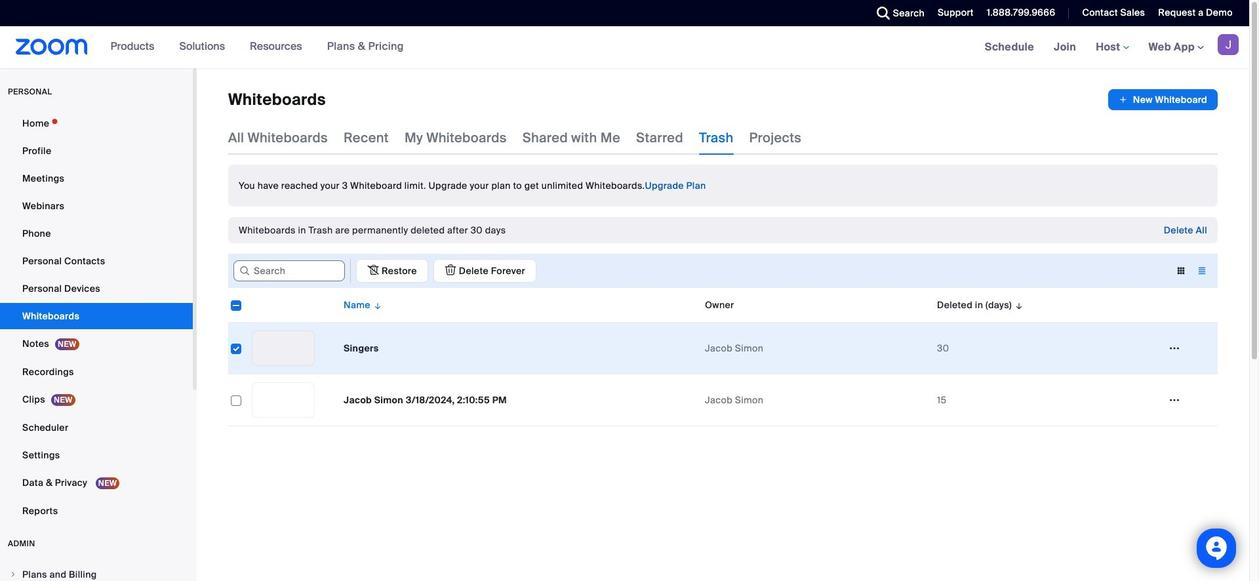 Task type: locate. For each thing, give the bounding box(es) containing it.
product information navigation
[[101, 26, 414, 68]]

more options for singers image
[[1165, 343, 1186, 354]]

menu item
[[0, 562, 193, 581]]

1 vertical spatial application
[[350, 259, 542, 283]]

0 vertical spatial application
[[1109, 89, 1219, 110]]

1 horizontal spatial arrow down image
[[1012, 297, 1025, 313]]

meetings navigation
[[976, 26, 1250, 69]]

0 horizontal spatial arrow down image
[[371, 297, 383, 313]]

thumbnail of singers image
[[253, 331, 314, 366]]

1 arrow down image from the left
[[371, 297, 383, 313]]

arrow down image
[[371, 297, 383, 313], [1012, 297, 1025, 313]]

personal menu menu
[[0, 110, 193, 526]]

alert
[[239, 224, 506, 237]]

right image
[[9, 571, 17, 579]]

profile picture image
[[1219, 34, 1240, 55]]

banner
[[0, 26, 1250, 69]]

application
[[1109, 89, 1219, 110], [350, 259, 542, 283], [228, 288, 1228, 436]]



Task type: vqa. For each thing, say whether or not it's contained in the screenshot.
More options for Singers image
yes



Task type: describe. For each thing, give the bounding box(es) containing it.
Search text field
[[234, 261, 345, 282]]

2 vertical spatial application
[[228, 288, 1228, 436]]

add image
[[1119, 93, 1129, 106]]

tabs of all whiteboard page tab list
[[228, 121, 802, 155]]

2 arrow down image from the left
[[1012, 297, 1025, 313]]

jacob simon 3/18/2024, 2:10:55 pm element
[[344, 394, 507, 406]]

singers, modified at apr 02, 2024 by jacob simon, view only, link image
[[252, 331, 315, 366]]

zoom logo image
[[16, 39, 88, 55]]

list mode, selected image
[[1192, 265, 1213, 277]]

more options for jacob simon 3/18/2024, 2:10:55 pm image
[[1165, 394, 1186, 406]]

grid mode, not selected image
[[1171, 265, 1192, 277]]

thumbnail of jacob simon 3/18/2024, 2:10:55 pm image
[[253, 383, 314, 417]]

singers element
[[344, 343, 379, 354]]



